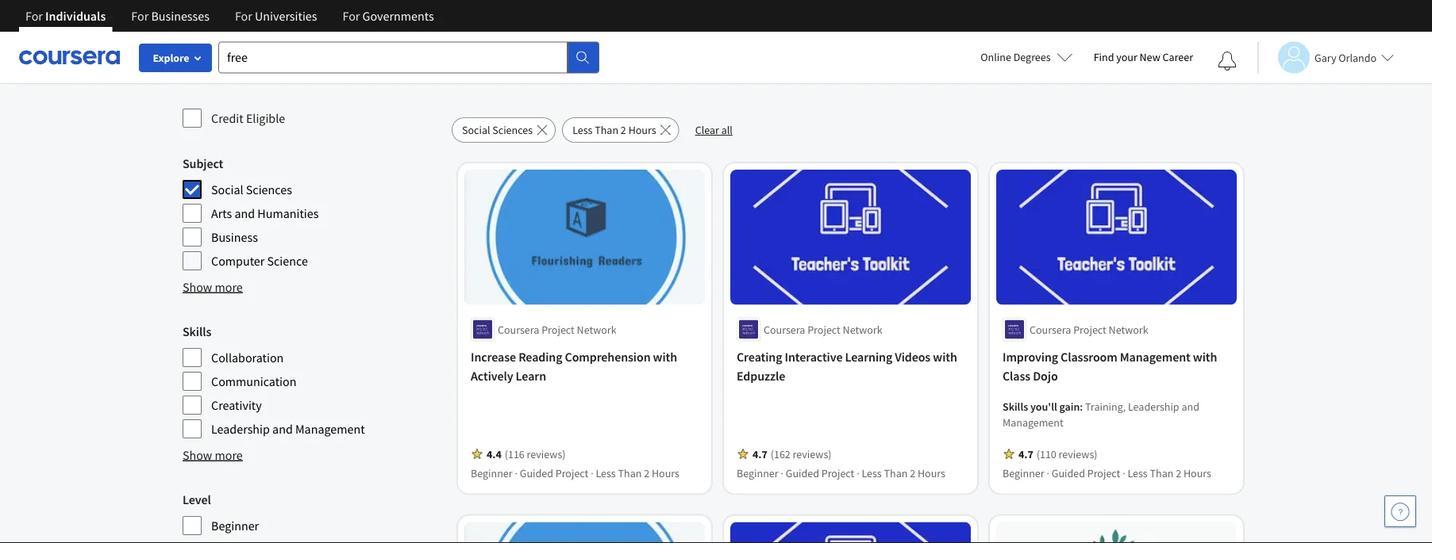 Task type: vqa. For each thing, say whether or not it's contained in the screenshot.
Leeds within the Learn more about becoming a data scientist with leading academics from the University of Leeds by watching our latest webinar.
no



Task type: locate. For each thing, give the bounding box(es) containing it.
less for 4.4 (116 reviews)
[[596, 467, 616, 481]]

2 coursera project network from the left
[[764, 323, 883, 337]]

arts
[[211, 206, 232, 222]]

and for management
[[272, 422, 293, 438]]

2 show from the top
[[183, 448, 212, 464]]

0 vertical spatial sciences
[[493, 123, 533, 137]]

less
[[573, 123, 593, 137], [596, 467, 616, 481], [862, 467, 882, 481], [1128, 467, 1148, 481]]

more for leadership and management
[[215, 448, 243, 464]]

coursera for increase
[[498, 323, 540, 337]]

2 beginner · guided project · less than 2 hours from the left
[[737, 467, 946, 481]]

2 horizontal spatial coursera
[[1030, 323, 1072, 337]]

3 coursera project network from the left
[[1030, 323, 1149, 337]]

1 more from the top
[[215, 280, 243, 295]]

·
[[515, 467, 518, 481], [591, 467, 594, 481], [781, 467, 784, 481], [857, 467, 860, 481], [1047, 467, 1050, 481], [1123, 467, 1126, 481]]

less for 4.7 (110 reviews)
[[1128, 467, 1148, 481]]

33 results for "free"
[[452, 61, 638, 89]]

training, leadership and management
[[1003, 400, 1200, 430]]

science
[[267, 253, 308, 269]]

increase reading comprehension with actively learn
[[471, 350, 677, 385]]

1 horizontal spatial and
[[272, 422, 293, 438]]

online degrees button
[[968, 40, 1086, 75]]

2 horizontal spatial management
[[1120, 350, 1191, 366]]

0 horizontal spatial skills
[[183, 324, 211, 340]]

0 vertical spatial show more button
[[183, 278, 243, 297]]

gary
[[1315, 50, 1337, 65]]

guided for edpuzzle
[[786, 467, 820, 481]]

2 more from the top
[[215, 448, 243, 464]]

4 for from the left
[[343, 8, 360, 24]]

reviews) right (110
[[1059, 447, 1098, 462]]

1 horizontal spatial 4.7
[[1019, 447, 1034, 462]]

0 horizontal spatial leadership
[[211, 422, 270, 438]]

1 horizontal spatial sciences
[[493, 123, 533, 137]]

4.7 (162 reviews)
[[753, 447, 832, 462]]

What do you want to learn? text field
[[218, 42, 568, 73]]

1 horizontal spatial with
[[933, 350, 958, 366]]

3 for from the left
[[235, 8, 252, 24]]

show more button
[[183, 278, 243, 297], [183, 446, 243, 465]]

beginner · guided project · less than 2 hours down 4.7 (162 reviews)
[[737, 467, 946, 481]]

project
[[542, 323, 575, 337], [808, 323, 841, 337], [1074, 323, 1107, 337], [556, 467, 589, 481], [822, 467, 855, 481], [1088, 467, 1121, 481]]

increase
[[471, 350, 516, 366]]

hours for 4.7 (162 reviews)
[[918, 467, 946, 481]]

guided down 4.7 (110 reviews)
[[1052, 467, 1086, 481]]

explore button
[[139, 44, 212, 72]]

1 vertical spatial show more button
[[183, 446, 243, 465]]

3 with from the left
[[1193, 350, 1218, 366]]

and for humanities
[[235, 206, 255, 222]]

more down computer
[[215, 280, 243, 295]]

1 horizontal spatial social sciences
[[462, 123, 533, 137]]

1 horizontal spatial coursera
[[764, 323, 806, 337]]

1 show from the top
[[183, 280, 212, 295]]

1 show more button from the top
[[183, 278, 243, 297]]

coursera project network up classroom
[[1030, 323, 1149, 337]]

1 vertical spatial sciences
[[246, 182, 292, 198]]

show for leadership
[[183, 448, 212, 464]]

for left individuals
[[25, 8, 43, 24]]

4.7
[[753, 447, 768, 462], [1019, 447, 1034, 462]]

0 horizontal spatial coursera
[[498, 323, 540, 337]]

and inside the skills group
[[272, 422, 293, 438]]

0 horizontal spatial network
[[577, 323, 617, 337]]

businesses
[[151, 8, 210, 24]]

1 vertical spatial show more
[[183, 448, 243, 464]]

skills for skills
[[183, 324, 211, 340]]

(162
[[771, 447, 791, 462]]

and inside subject group
[[235, 206, 255, 222]]

than for 4.7 (162 reviews)
[[884, 467, 908, 481]]

with
[[653, 350, 677, 366], [933, 350, 958, 366], [1193, 350, 1218, 366]]

2 horizontal spatial reviews)
[[1059, 447, 1098, 462]]

for for universities
[[235, 8, 252, 24]]

sciences down results
[[493, 123, 533, 137]]

leadership down creativity
[[211, 422, 270, 438]]

edpuzzle
[[737, 369, 786, 385]]

0 horizontal spatial guided
[[520, 467, 553, 481]]

2 for 4.7 (110 reviews)
[[1176, 467, 1182, 481]]

2 show more from the top
[[183, 448, 243, 464]]

less for 4.7 (162 reviews)
[[862, 467, 882, 481]]

social sciences inside subject group
[[211, 182, 292, 198]]

for left the governments
[[343, 8, 360, 24]]

1 vertical spatial skills
[[1003, 400, 1029, 414]]

0 vertical spatial social
[[462, 123, 490, 137]]

0 horizontal spatial social sciences
[[211, 182, 292, 198]]

0 horizontal spatial reviews)
[[527, 447, 566, 462]]

show more button for computer
[[183, 278, 243, 297]]

new
[[1140, 50, 1161, 64]]

social
[[462, 123, 490, 137], [211, 182, 243, 198]]

0 vertical spatial show more
[[183, 280, 243, 295]]

1 show more from the top
[[183, 280, 243, 295]]

show notifications image
[[1218, 52, 1237, 71]]

1 vertical spatial show
[[183, 448, 212, 464]]

sciences
[[493, 123, 533, 137], [246, 182, 292, 198]]

subject group
[[183, 154, 442, 272]]

skills inside group
[[183, 324, 211, 340]]

coursera up reading at the left bottom of the page
[[498, 323, 540, 337]]

1 guided from the left
[[520, 467, 553, 481]]

2 network from the left
[[843, 323, 883, 337]]

guided down 4.4 (116 reviews)
[[520, 467, 553, 481]]

sciences up "arts and humanities"
[[246, 182, 292, 198]]

filter
[[183, 62, 218, 81]]

2 for from the left
[[131, 8, 149, 24]]

0 vertical spatial and
[[235, 206, 255, 222]]

3 reviews) from the left
[[1059, 447, 1098, 462]]

with for improving classroom management with class dojo
[[1193, 350, 1218, 366]]

1 horizontal spatial skills
[[1003, 400, 1029, 414]]

social sciences down results
[[462, 123, 533, 137]]

with inside improving classroom management with class dojo
[[1193, 350, 1218, 366]]

33
[[452, 61, 475, 89]]

reviews)
[[527, 447, 566, 462], [793, 447, 832, 462], [1059, 447, 1098, 462]]

hours for 4.7 (110 reviews)
[[1184, 467, 1212, 481]]

governments
[[363, 8, 434, 24]]

4.7 for 4.7 (162 reviews)
[[753, 447, 768, 462]]

2 horizontal spatial guided
[[1052, 467, 1086, 481]]

2 horizontal spatial and
[[1182, 400, 1200, 414]]

subject
[[183, 156, 223, 172]]

1 coursera from the left
[[498, 323, 540, 337]]

and
[[235, 206, 255, 222], [1182, 400, 1200, 414], [272, 422, 293, 438]]

communication
[[211, 374, 297, 390]]

network up 'improving classroom management with class dojo' link at bottom
[[1109, 323, 1149, 337]]

for left universities
[[235, 8, 252, 24]]

network up comprehension
[[577, 323, 617, 337]]

network
[[577, 323, 617, 337], [843, 323, 883, 337], [1109, 323, 1149, 337]]

show more down computer
[[183, 280, 243, 295]]

project down 4.4 (116 reviews)
[[556, 467, 589, 481]]

network for learning
[[843, 323, 883, 337]]

0 vertical spatial skills
[[183, 324, 211, 340]]

with inside increase reading comprehension with actively learn
[[653, 350, 677, 366]]

0 horizontal spatial coursera project network
[[498, 323, 617, 337]]

1 horizontal spatial coursera project network
[[764, 323, 883, 337]]

coursera up creating
[[764, 323, 806, 337]]

social inside subject group
[[211, 182, 243, 198]]

coursera up improving
[[1030, 323, 1072, 337]]

4.7 left (162
[[753, 447, 768, 462]]

more
[[215, 280, 243, 295], [215, 448, 243, 464]]

1 reviews) from the left
[[527, 447, 566, 462]]

skills left you'll
[[1003, 400, 1029, 414]]

show more
[[183, 280, 243, 295], [183, 448, 243, 464]]

show
[[183, 280, 212, 295], [183, 448, 212, 464]]

1 beginner · guided project · less than 2 hours from the left
[[471, 467, 680, 481]]

4.7 left (110
[[1019, 447, 1034, 462]]

4.4 (116 reviews)
[[487, 447, 566, 462]]

management inside improving classroom management with class dojo
[[1120, 350, 1191, 366]]

creating interactive learning videos with edpuzzle link
[[737, 348, 965, 386]]

find your new career link
[[1086, 48, 1202, 68]]

collaboration
[[211, 350, 284, 366]]

1 horizontal spatial leadership
[[1128, 400, 1180, 414]]

1 vertical spatial and
[[1182, 400, 1200, 414]]

0 horizontal spatial sciences
[[246, 182, 292, 198]]

level
[[183, 492, 211, 508]]

3 network from the left
[[1109, 323, 1149, 337]]

3 guided from the left
[[1052, 467, 1086, 481]]

coursera project network
[[498, 323, 617, 337], [764, 323, 883, 337], [1030, 323, 1149, 337]]

2 reviews) from the left
[[793, 447, 832, 462]]

coursera
[[498, 323, 540, 337], [764, 323, 806, 337], [1030, 323, 1072, 337]]

1 coursera project network from the left
[[498, 323, 617, 337]]

than for 4.7 (110 reviews)
[[1150, 467, 1174, 481]]

1 vertical spatial social sciences
[[211, 182, 292, 198]]

for individuals
[[25, 8, 106, 24]]

1 horizontal spatial network
[[843, 323, 883, 337]]

:
[[1080, 400, 1083, 414]]

coursera project network up interactive on the right of page
[[764, 323, 883, 337]]

eligible
[[246, 110, 285, 126]]

all
[[722, 123, 733, 137]]

show for computer
[[183, 280, 212, 295]]

project up reading at the left bottom of the page
[[542, 323, 575, 337]]

2
[[621, 123, 626, 137], [644, 467, 650, 481], [910, 467, 916, 481], [1176, 467, 1182, 481]]

more down creativity
[[215, 448, 243, 464]]

1 network from the left
[[577, 323, 617, 337]]

social sciences
[[462, 123, 533, 137], [211, 182, 292, 198]]

reviews) right (116
[[527, 447, 566, 462]]

2 4.7 from the left
[[1019, 447, 1034, 462]]

leadership right training,
[[1128, 400, 1180, 414]]

for left businesses
[[131, 8, 149, 24]]

social down 33
[[462, 123, 490, 137]]

management inside the skills group
[[295, 422, 365, 438]]

than
[[595, 123, 619, 137], [618, 467, 642, 481], [884, 467, 908, 481], [1150, 467, 1174, 481]]

0 vertical spatial show
[[183, 280, 212, 295]]

1 vertical spatial leadership
[[211, 422, 270, 438]]

2 horizontal spatial coursera project network
[[1030, 323, 1149, 337]]

show more for leadership and management
[[183, 448, 243, 464]]

social up arts at top
[[211, 182, 243, 198]]

online degrees
[[981, 50, 1051, 64]]

project down 4.7 (110 reviews)
[[1088, 467, 1121, 481]]

network up learning
[[843, 323, 883, 337]]

1 vertical spatial more
[[215, 448, 243, 464]]

management for leadership and management
[[295, 422, 365, 438]]

(116
[[505, 447, 525, 462]]

3 beginner · guided project · less than 2 hours from the left
[[1003, 467, 1212, 481]]

skills up collaboration
[[183, 324, 211, 340]]

0 horizontal spatial beginner · guided project · less than 2 hours
[[471, 467, 680, 481]]

0 vertical spatial leadership
[[1128, 400, 1180, 414]]

1 horizontal spatial management
[[1003, 416, 1064, 430]]

1 4.7 from the left
[[753, 447, 768, 462]]

beginner · guided project · less than 2 hours
[[471, 467, 680, 481], [737, 467, 946, 481], [1003, 467, 1212, 481]]

1 horizontal spatial social
[[462, 123, 490, 137]]

guided
[[520, 467, 553, 481], [786, 467, 820, 481], [1052, 467, 1086, 481]]

for governments
[[343, 8, 434, 24]]

0 horizontal spatial with
[[653, 350, 677, 366]]

skills
[[183, 324, 211, 340], [1003, 400, 1029, 414]]

2 horizontal spatial beginner · guided project · less than 2 hours
[[1003, 467, 1212, 481]]

3 coursera from the left
[[1030, 323, 1072, 337]]

2 with from the left
[[933, 350, 958, 366]]

social sciences up "arts and humanities"
[[211, 182, 292, 198]]

leadership inside training, leadership and management
[[1128, 400, 1180, 414]]

show down computer
[[183, 280, 212, 295]]

clear all button
[[686, 118, 742, 143]]

beginner
[[471, 467, 513, 481], [737, 467, 779, 481], [1003, 467, 1045, 481], [211, 519, 259, 534]]

show more button down computer
[[183, 278, 243, 297]]

for
[[25, 8, 43, 24], [131, 8, 149, 24], [235, 8, 252, 24], [343, 8, 360, 24]]

beginner inside level group
[[211, 519, 259, 534]]

0 horizontal spatial social
[[211, 182, 243, 198]]

leadership
[[1128, 400, 1180, 414], [211, 422, 270, 438]]

2 guided from the left
[[786, 467, 820, 481]]

0 horizontal spatial 4.7
[[753, 447, 768, 462]]

2 vertical spatial and
[[272, 422, 293, 438]]

reviews) right (162
[[793, 447, 832, 462]]

0 horizontal spatial and
[[235, 206, 255, 222]]

1 horizontal spatial beginner · guided project · less than 2 hours
[[737, 467, 946, 481]]

2 horizontal spatial network
[[1109, 323, 1149, 337]]

0 horizontal spatial management
[[295, 422, 365, 438]]

show up level
[[183, 448, 212, 464]]

beginner · guided project · less than 2 hours down 4.4 (116 reviews)
[[471, 467, 680, 481]]

beginner for 4.4 (116 reviews)
[[471, 467, 513, 481]]

1 vertical spatial social
[[211, 182, 243, 198]]

6 · from the left
[[1123, 467, 1126, 481]]

results
[[479, 61, 543, 89]]

2 show more button from the top
[[183, 446, 243, 465]]

1 for from the left
[[25, 8, 43, 24]]

management
[[1120, 350, 1191, 366], [1003, 416, 1064, 430], [295, 422, 365, 438]]

0 vertical spatial more
[[215, 280, 243, 295]]

reviews) for edpuzzle
[[793, 447, 832, 462]]

sciences inside subject group
[[246, 182, 292, 198]]

network for comprehension
[[577, 323, 617, 337]]

show more up level
[[183, 448, 243, 464]]

1 horizontal spatial reviews)
[[793, 447, 832, 462]]

show more button up level
[[183, 446, 243, 465]]

None search field
[[218, 42, 600, 73]]

beginner · guided project · less than 2 hours down 4.7 (110 reviews)
[[1003, 467, 1212, 481]]

0 vertical spatial social sciences
[[462, 123, 533, 137]]

guided down 4.7 (162 reviews)
[[786, 467, 820, 481]]

arts and humanities
[[211, 206, 319, 222]]

coursera project network up reading at the left bottom of the page
[[498, 323, 617, 337]]

skills for skills you'll gain :
[[1003, 400, 1029, 414]]

2 horizontal spatial with
[[1193, 350, 1218, 366]]

4.7 (110 reviews)
[[1019, 447, 1098, 462]]

1 horizontal spatial guided
[[786, 467, 820, 481]]

1 with from the left
[[653, 350, 677, 366]]

help center image
[[1391, 503, 1410, 522]]

2 coursera from the left
[[764, 323, 806, 337]]

classroom
[[1061, 350, 1118, 366]]



Task type: describe. For each thing, give the bounding box(es) containing it.
project up interactive on the right of page
[[808, 323, 841, 337]]

and inside training, leadership and management
[[1182, 400, 1200, 414]]

coursera for improving
[[1030, 323, 1072, 337]]

degrees
[[1014, 50, 1051, 64]]

credit
[[211, 110, 244, 126]]

creating
[[737, 350, 783, 366]]

project up classroom
[[1074, 323, 1107, 337]]

clear
[[695, 123, 719, 137]]

beginner · guided project · less than 2 hours for learn
[[471, 467, 680, 481]]

for for individuals
[[25, 8, 43, 24]]

improving
[[1003, 350, 1059, 366]]

5 · from the left
[[1047, 467, 1050, 481]]

training,
[[1086, 400, 1126, 414]]

actively
[[471, 369, 513, 385]]

less than 2 hours button
[[562, 118, 679, 143]]

reviews) for learn
[[527, 447, 566, 462]]

2 inside less than 2 hours button
[[621, 123, 626, 137]]

by
[[221, 62, 238, 81]]

4 · from the left
[[857, 467, 860, 481]]

guided for learn
[[520, 467, 553, 481]]

coursera project network for classroom
[[1030, 323, 1149, 337]]

for businesses
[[131, 8, 210, 24]]

skills you'll gain :
[[1003, 400, 1086, 414]]

social sciences inside button
[[462, 123, 533, 137]]

coursera project network for reading
[[498, 323, 617, 337]]

with for increase reading comprehension with actively learn
[[653, 350, 677, 366]]

gary orlando
[[1315, 50, 1377, 65]]

find
[[1094, 50, 1115, 64]]

learn
[[516, 369, 546, 385]]

dojo
[[1033, 369, 1058, 385]]

class
[[1003, 369, 1031, 385]]

less than 2 hours
[[573, 123, 656, 137]]

than for 4.4 (116 reviews)
[[618, 467, 642, 481]]

2 · from the left
[[591, 467, 594, 481]]

sciences inside social sciences button
[[493, 123, 533, 137]]

individuals
[[45, 8, 106, 24]]

for for governments
[[343, 8, 360, 24]]

with inside creating interactive learning videos with edpuzzle
[[933, 350, 958, 366]]

show more for computer science
[[183, 280, 243, 295]]

for universities
[[235, 8, 317, 24]]

filter by
[[183, 62, 238, 81]]

orlando
[[1339, 50, 1377, 65]]

improving classroom management with class dojo link
[[1003, 348, 1231, 386]]

universities
[[255, 8, 317, 24]]

project down 4.7 (162 reviews)
[[822, 467, 855, 481]]

creating interactive learning videos with edpuzzle
[[737, 350, 958, 385]]

learning
[[845, 350, 893, 366]]

social inside button
[[462, 123, 490, 137]]

leadership inside the skills group
[[211, 422, 270, 438]]

"free"
[[579, 61, 638, 89]]

show more button for leadership
[[183, 446, 243, 465]]

2 for 4.7 (162 reviews)
[[910, 467, 916, 481]]

banner navigation
[[13, 0, 447, 32]]

coursera for creating
[[764, 323, 806, 337]]

level group
[[183, 491, 442, 537]]

online
[[981, 50, 1012, 64]]

skills group
[[183, 322, 442, 440]]

computer
[[211, 253, 265, 269]]

3 · from the left
[[781, 467, 784, 481]]

career
[[1163, 50, 1194, 64]]

credit eligible
[[211, 110, 285, 126]]

more for computer science
[[215, 280, 243, 295]]

beginner · guided project · less than 2 hours for edpuzzle
[[737, 467, 946, 481]]

hours for 4.4 (116 reviews)
[[652, 467, 680, 481]]

leadership and management
[[211, 422, 365, 438]]

comprehension
[[565, 350, 651, 366]]

4.4
[[487, 447, 502, 462]]

reading
[[519, 350, 563, 366]]

business
[[211, 230, 258, 245]]

humanities
[[258, 206, 319, 222]]

clear all
[[695, 123, 733, 137]]

4.7 for 4.7 (110 reviews)
[[1019, 447, 1034, 462]]

1 · from the left
[[515, 467, 518, 481]]

management for improving classroom management with class dojo
[[1120, 350, 1191, 366]]

find your new career
[[1094, 50, 1194, 64]]

beginner for 4.7 (162 reviews)
[[737, 467, 779, 481]]

management inside training, leadership and management
[[1003, 416, 1064, 430]]

for for businesses
[[131, 8, 149, 24]]

creativity
[[211, 398, 262, 414]]

explore
[[153, 51, 189, 65]]

you'll
[[1031, 400, 1058, 414]]

your
[[1117, 50, 1138, 64]]

gain
[[1060, 400, 1080, 414]]

improving classroom management with class dojo
[[1003, 350, 1218, 385]]

for
[[547, 61, 575, 89]]

coursera image
[[19, 45, 120, 70]]

interactive
[[785, 350, 843, 366]]

gary orlando button
[[1258, 42, 1395, 73]]

network for management
[[1109, 323, 1149, 337]]

social sciences button
[[452, 118, 556, 143]]

less inside less than 2 hours button
[[573, 123, 593, 137]]

computer science
[[211, 253, 308, 269]]

hours inside less than 2 hours button
[[629, 123, 656, 137]]

than inside button
[[595, 123, 619, 137]]

2 for 4.4 (116 reviews)
[[644, 467, 650, 481]]

videos
[[895, 350, 931, 366]]

increase reading comprehension with actively learn link
[[471, 348, 699, 386]]

coursera project network for interactive
[[764, 323, 883, 337]]

(110
[[1037, 447, 1057, 462]]

beginner for 4.7 (110 reviews)
[[1003, 467, 1045, 481]]



